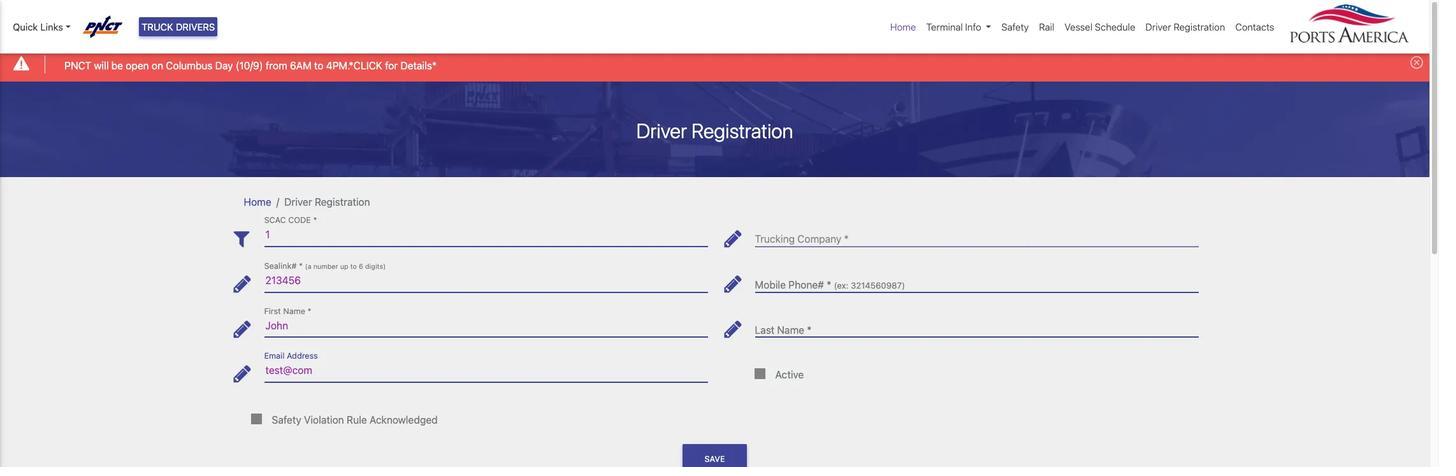 Task type: locate. For each thing, give the bounding box(es) containing it.
driver registration
[[1146, 21, 1226, 32], [637, 118, 794, 143], [285, 196, 370, 208]]

trucking company *
[[755, 234, 849, 245]]

phone#
[[789, 279, 824, 291]]

0 horizontal spatial name
[[283, 307, 305, 316]]

2 vertical spatial driver
[[285, 196, 312, 208]]

6
[[359, 263, 363, 270]]

contacts
[[1236, 21, 1275, 32]]

1 vertical spatial to
[[350, 263, 357, 270]]

email
[[264, 352, 285, 361]]

1 vertical spatial name
[[778, 324, 805, 336]]

safety violation rule acknowledged
[[272, 414, 438, 426]]

Last Name * text field
[[755, 314, 1199, 338]]

0 vertical spatial safety
[[1002, 21, 1029, 32]]

scac code *
[[264, 216, 317, 225]]

digits)
[[365, 263, 386, 270]]

terminal info link
[[922, 15, 997, 39]]

0 horizontal spatial registration
[[315, 196, 370, 208]]

safety left violation
[[272, 414, 301, 426]]

safety
[[1002, 21, 1029, 32], [272, 414, 301, 426]]

to right 6am at the top left of page
[[314, 60, 324, 71]]

safety link
[[997, 15, 1035, 39]]

2 horizontal spatial registration
[[1174, 21, 1226, 32]]

1 vertical spatial registration
[[692, 118, 794, 143]]

quick
[[13, 21, 38, 32]]

0 horizontal spatial safety
[[272, 414, 301, 426]]

0 horizontal spatial driver
[[285, 196, 312, 208]]

0 horizontal spatial home
[[244, 196, 271, 208]]

1 vertical spatial driver registration
[[637, 118, 794, 143]]

name for first
[[283, 307, 305, 316]]

to
[[314, 60, 324, 71], [350, 263, 357, 270]]

* right the "first"
[[308, 307, 312, 316]]

company
[[798, 234, 842, 245]]

2 horizontal spatial driver
[[1146, 21, 1172, 32]]

home left terminal
[[891, 21, 917, 32]]

* left (ex:
[[827, 279, 832, 291]]

1 horizontal spatial home
[[891, 21, 917, 32]]

name for last
[[778, 324, 805, 336]]

home up scac
[[244, 196, 271, 208]]

1 horizontal spatial to
[[350, 263, 357, 270]]

2 vertical spatial driver registration
[[285, 196, 370, 208]]

save button
[[683, 444, 747, 467]]

2 vertical spatial registration
[[315, 196, 370, 208]]

0 vertical spatial to
[[314, 60, 324, 71]]

1 horizontal spatial driver
[[637, 118, 687, 143]]

sealink#
[[264, 262, 297, 271]]

home link
[[886, 15, 922, 39], [244, 196, 271, 208]]

None text field
[[264, 269, 708, 293]]

home link left terminal
[[886, 15, 922, 39]]

close image
[[1411, 56, 1424, 69]]

0 vertical spatial registration
[[1174, 21, 1226, 32]]

code
[[288, 216, 311, 225]]

scac
[[264, 216, 286, 225]]

0 horizontal spatial to
[[314, 60, 324, 71]]

1 vertical spatial driver
[[637, 118, 687, 143]]

driver
[[1146, 21, 1172, 32], [637, 118, 687, 143], [285, 196, 312, 208]]

* left '(a'
[[299, 262, 303, 271]]

0 vertical spatial home link
[[886, 15, 922, 39]]

contacts link
[[1231, 15, 1280, 39]]

* for scac code *
[[313, 216, 317, 225]]

*
[[313, 216, 317, 225], [845, 234, 849, 245], [299, 262, 303, 271], [827, 279, 832, 291], [308, 307, 312, 316], [807, 324, 812, 336]]

name
[[283, 307, 305, 316], [778, 324, 805, 336]]

registration
[[1174, 21, 1226, 32], [692, 118, 794, 143], [315, 196, 370, 208]]

safety for safety violation rule acknowledged
[[272, 414, 301, 426]]

1 vertical spatial home link
[[244, 196, 271, 208]]

None text field
[[755, 269, 1199, 293]]

1 horizontal spatial registration
[[692, 118, 794, 143]]

driver registration inside driver registration link
[[1146, 21, 1226, 32]]

drivers
[[176, 21, 215, 32]]

quick links
[[13, 21, 63, 32]]

1 horizontal spatial name
[[778, 324, 805, 336]]

2 horizontal spatial driver registration
[[1146, 21, 1226, 32]]

1 vertical spatial safety
[[272, 414, 301, 426]]

1 vertical spatial home
[[244, 196, 271, 208]]

* right code
[[313, 216, 317, 225]]

columbus
[[166, 60, 213, 71]]

0 horizontal spatial home link
[[244, 196, 271, 208]]

name right the "first"
[[283, 307, 305, 316]]

save
[[705, 454, 725, 464]]

home
[[891, 21, 917, 32], [244, 196, 271, 208]]

0 vertical spatial home
[[891, 21, 917, 32]]

to left 6
[[350, 263, 357, 270]]

1 horizontal spatial driver registration
[[637, 118, 794, 143]]

from
[[266, 60, 287, 71]]

mobile
[[755, 279, 786, 291]]

rail
[[1040, 21, 1055, 32]]

* right last
[[807, 324, 812, 336]]

safety left rail
[[1002, 21, 1029, 32]]

1 horizontal spatial safety
[[1002, 21, 1029, 32]]

schedule
[[1096, 21, 1136, 32]]

0 vertical spatial name
[[283, 307, 305, 316]]

terminal info
[[927, 21, 982, 32]]

on
[[152, 60, 163, 71]]

open
[[126, 60, 149, 71]]

* right company
[[845, 234, 849, 245]]

3214560987)
[[851, 281, 905, 291]]

Trucking Company * text field
[[755, 224, 1199, 247]]

home link up scac
[[244, 196, 271, 208]]

name right last
[[778, 324, 805, 336]]

6am
[[290, 60, 312, 71]]

0 vertical spatial driver registration
[[1146, 21, 1226, 32]]

rule
[[347, 414, 367, 426]]



Task type: describe. For each thing, give the bounding box(es) containing it.
pnct will be open on columbus day (10/9) from 6am to 4pm.*click for details* link
[[65, 58, 437, 73]]

vessel schedule
[[1065, 21, 1136, 32]]

safety for safety
[[1002, 21, 1029, 32]]

quick links link
[[13, 20, 71, 34]]

sealink# * (a number up to 6 digits)
[[264, 262, 386, 271]]

* for mobile phone# * (ex: 3214560987)
[[827, 279, 832, 291]]

SCAC CODE * search field
[[264, 224, 708, 247]]

email address
[[264, 352, 318, 361]]

pnct will be open on columbus day (10/9) from 6am to 4pm.*click for details* alert
[[0, 47, 1430, 81]]

first name *
[[264, 307, 312, 316]]

will
[[94, 60, 109, 71]]

last name *
[[755, 324, 812, 336]]

vessel
[[1065, 21, 1093, 32]]

1 horizontal spatial home link
[[886, 15, 922, 39]]

* for first name *
[[308, 307, 312, 316]]

pnct will be open on columbus day (10/9) from 6am to 4pm.*click for details*
[[65, 60, 437, 71]]

active
[[776, 369, 804, 381]]

address
[[287, 352, 318, 361]]

truck drivers link
[[139, 17, 218, 37]]

vessel schedule link
[[1060, 15, 1141, 39]]

0 vertical spatial driver
[[1146, 21, 1172, 32]]

last
[[755, 324, 775, 336]]

details*
[[401, 60, 437, 71]]

driver registration link
[[1141, 15, 1231, 39]]

up
[[340, 263, 349, 270]]

first
[[264, 307, 281, 316]]

to inside alert
[[314, 60, 324, 71]]

to inside 'sealink# * (a number up to 6 digits)'
[[350, 263, 357, 270]]

mobile phone# * (ex: 3214560987)
[[755, 279, 905, 291]]

be
[[111, 60, 123, 71]]

number
[[314, 263, 338, 270]]

truck drivers
[[142, 21, 215, 32]]

(ex:
[[834, 281, 849, 291]]

truck
[[142, 21, 173, 32]]

Email Address text field
[[264, 359, 708, 383]]

0 horizontal spatial driver registration
[[285, 196, 370, 208]]

(a
[[305, 263, 312, 270]]

pnct
[[65, 60, 91, 71]]

acknowledged
[[370, 414, 438, 426]]

info
[[966, 21, 982, 32]]

day
[[215, 60, 233, 71]]

terminal
[[927, 21, 963, 32]]

(10/9)
[[236, 60, 263, 71]]

links
[[40, 21, 63, 32]]

* for last name *
[[807, 324, 812, 336]]

* for trucking company *
[[845, 234, 849, 245]]

for
[[385, 60, 398, 71]]

rail link
[[1035, 15, 1060, 39]]

trucking
[[755, 234, 795, 245]]

violation
[[304, 414, 344, 426]]

First Name * text field
[[264, 314, 708, 338]]

4pm.*click
[[326, 60, 383, 71]]



Task type: vqa. For each thing, say whether or not it's contained in the screenshot.
Digits)
yes



